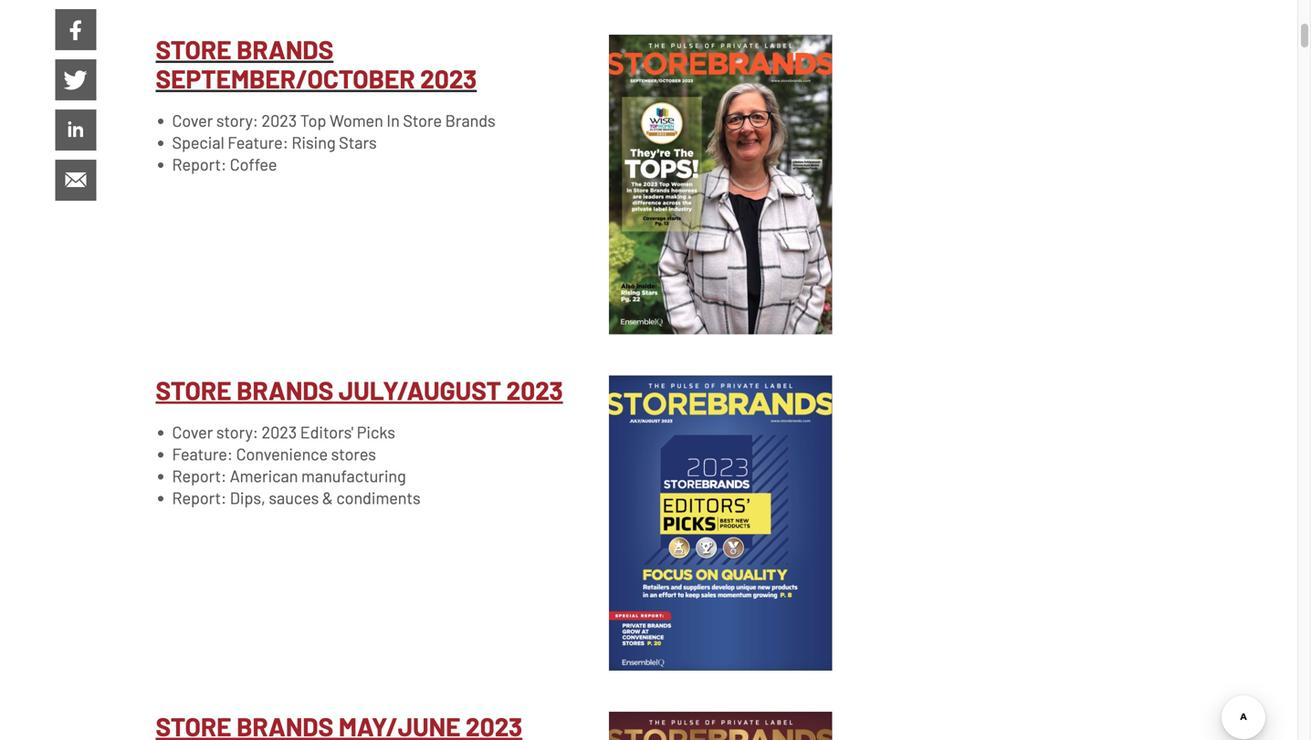 Task type: describe. For each thing, give the bounding box(es) containing it.
cover story: 2023 editors' picks feature: convenience stores report: american manufacturing report: dips, sauces & condiments
[[172, 422, 421, 508]]

store brands magazine july/august image
[[609, 376, 832, 671]]

facebook image
[[55, 9, 96, 50]]

store brands september/october 2023
[[156, 34, 477, 94]]

american
[[230, 466, 298, 486]]

july/august
[[339, 375, 501, 405]]

2023 inside store brands september/october 2023
[[420, 63, 477, 94]]

brands for september/october
[[237, 34, 334, 65]]

2023 inside cover story: 2023 editors' picks feature: convenience stores report: american manufacturing report: dips, sauces & condiments
[[262, 422, 297, 442]]

dips,
[[230, 488, 266, 508]]

brands
[[445, 111, 496, 130]]

store brands magazine may/june edition image
[[609, 712, 832, 741]]

cover for cover story: 2023 top women in store brands special feature: rising stars report: coffee
[[172, 111, 213, 130]]

story: for feature:
[[216, 111, 258, 130]]

email link
[[55, 160, 96, 201]]

store brands september/october 2023 link
[[156, 34, 477, 94]]

feature: inside cover story: 2023 editors' picks feature: convenience stores report: american manufacturing report: dips, sauces & condiments
[[172, 444, 233, 464]]

feature: inside cover story: 2023 top women in store brands special feature: rising stars report: coffee
[[228, 133, 288, 152]]

picks
[[357, 422, 395, 442]]

store for store brands july/august 2023
[[156, 375, 231, 405]]

rising
[[292, 133, 336, 152]]

facebook link
[[55, 9, 96, 50]]

condiments
[[336, 488, 421, 508]]

2023 inside cover story: 2023 top women in store brands special feature: rising stars report: coffee
[[262, 111, 297, 130]]

september/october
[[156, 63, 415, 94]]

cover story: 2023 top women in store brands special feature: rising stars report: coffee
[[172, 111, 496, 174]]



Task type: locate. For each thing, give the bounding box(es) containing it.
cover inside cover story: 2023 top women in store brands special feature: rising stars report: coffee
[[172, 111, 213, 130]]

story: up convenience
[[216, 422, 258, 442]]

story: for american
[[216, 422, 258, 442]]

2 brands from the top
[[237, 375, 334, 405]]

report: inside cover story: 2023 top women in store brands special feature: rising stars report: coffee
[[172, 155, 227, 174]]

in
[[387, 111, 400, 130]]

top
[[300, 111, 326, 130]]

&
[[322, 488, 333, 508]]

0 vertical spatial brands
[[237, 34, 334, 65]]

sauces
[[269, 488, 319, 508]]

story: up special
[[216, 111, 258, 130]]

brands up the top
[[237, 34, 334, 65]]

1 vertical spatial story:
[[216, 422, 258, 442]]

story:
[[216, 111, 258, 130], [216, 422, 258, 442]]

2023
[[420, 63, 477, 94], [262, 111, 297, 130], [507, 375, 563, 405], [262, 422, 297, 442]]

manufacturing
[[301, 466, 406, 486]]

store
[[403, 111, 442, 130]]

email image
[[55, 160, 96, 201]]

2 vertical spatial report:
[[172, 488, 227, 508]]

brands up editors'
[[237, 375, 334, 405]]

0 vertical spatial story:
[[216, 111, 258, 130]]

store
[[156, 34, 231, 65], [156, 375, 231, 405]]

cover for cover story: 2023 editors' picks feature: convenience stores report: american manufacturing report: dips, sauces & condiments
[[172, 422, 213, 442]]

2 store from the top
[[156, 375, 231, 405]]

0 vertical spatial report:
[[172, 155, 227, 174]]

brands inside store brands september/october 2023
[[237, 34, 334, 65]]

twitter link
[[55, 59, 96, 100]]

convenience
[[236, 444, 328, 464]]

1 vertical spatial cover
[[172, 422, 213, 442]]

linkedin link
[[55, 110, 96, 151]]

0 vertical spatial store
[[156, 34, 231, 65]]

1 vertical spatial report:
[[172, 466, 227, 486]]

feature:
[[228, 133, 288, 152], [172, 444, 233, 464]]

3 report: from the top
[[172, 488, 227, 508]]

1 vertical spatial store
[[156, 375, 231, 405]]

stores
[[331, 444, 376, 464]]

feature: up dips,
[[172, 444, 233, 464]]

story: inside cover story: 2023 top women in store brands special feature: rising stars report: coffee
[[216, 111, 258, 130]]

0 vertical spatial feature:
[[228, 133, 288, 152]]

twitter image
[[55, 59, 96, 100]]

stars
[[339, 133, 377, 152]]

store brands july/august 2023
[[156, 375, 563, 405]]

2 report: from the top
[[172, 466, 227, 486]]

report: left dips,
[[172, 488, 227, 508]]

1 report: from the top
[[172, 155, 227, 174]]

2 cover from the top
[[172, 422, 213, 442]]

brands
[[237, 34, 334, 65], [237, 375, 334, 405]]

feature: up coffee
[[228, 133, 288, 152]]

1 vertical spatial feature:
[[172, 444, 233, 464]]

report: left american
[[172, 466, 227, 486]]

september/october cover image
[[609, 35, 832, 335]]

1 store from the top
[[156, 34, 231, 65]]

store inside store brands september/october 2023
[[156, 34, 231, 65]]

store for store brands september/october 2023
[[156, 34, 231, 65]]

linkedin image
[[55, 110, 96, 151]]

1 brands from the top
[[237, 34, 334, 65]]

brands for july/august
[[237, 375, 334, 405]]

2 story: from the top
[[216, 422, 258, 442]]

women
[[330, 111, 383, 130]]

special
[[172, 133, 224, 152]]

editors'
[[300, 422, 354, 442]]

report: down special
[[172, 155, 227, 174]]

1 story: from the top
[[216, 111, 258, 130]]

1 cover from the top
[[172, 111, 213, 130]]

report:
[[172, 155, 227, 174], [172, 466, 227, 486], [172, 488, 227, 508]]

0 vertical spatial cover
[[172, 111, 213, 130]]

coffee
[[230, 155, 277, 174]]

story: inside cover story: 2023 editors' picks feature: convenience stores report: american manufacturing report: dips, sauces & condiments
[[216, 422, 258, 442]]

1 vertical spatial brands
[[237, 375, 334, 405]]

cover inside cover story: 2023 editors' picks feature: convenience stores report: american manufacturing report: dips, sauces & condiments
[[172, 422, 213, 442]]

store brands july/august 2023 link
[[156, 375, 563, 405]]

cover
[[172, 111, 213, 130], [172, 422, 213, 442]]



Task type: vqa. For each thing, say whether or not it's contained in the screenshot.
More link
no



